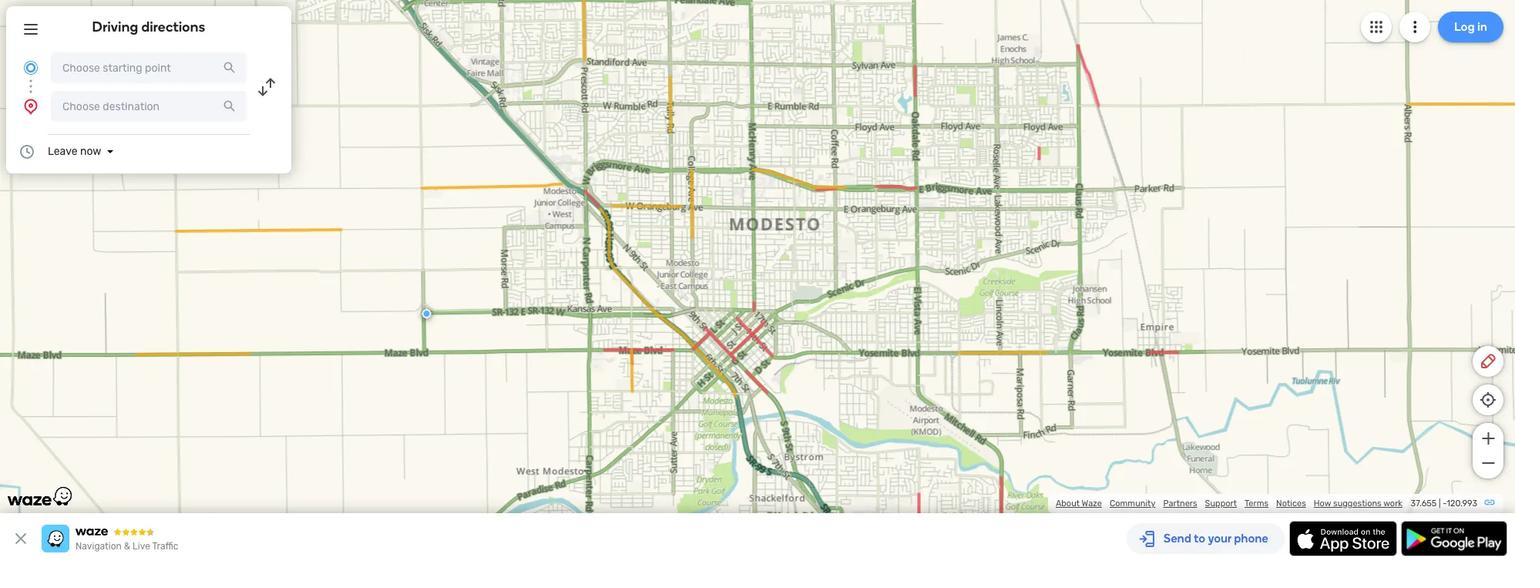 Task type: describe. For each thing, give the bounding box(es) containing it.
driving
[[92, 19, 138, 35]]

Choose destination text field
[[51, 91, 247, 122]]

current location image
[[22, 59, 40, 77]]

partners link
[[1164, 499, 1198, 509]]

traffic
[[152, 541, 178, 552]]

about waze link
[[1056, 499, 1102, 509]]

leave now
[[48, 145, 101, 158]]

driving directions
[[92, 19, 205, 35]]

how suggestions work link
[[1314, 499, 1403, 509]]

navigation & live traffic
[[76, 541, 178, 552]]

how
[[1314, 499, 1332, 509]]

Choose starting point text field
[[51, 52, 247, 83]]

work
[[1384, 499, 1403, 509]]

about waze community partners support terms notices how suggestions work
[[1056, 499, 1403, 509]]

support link
[[1205, 499, 1237, 509]]

leave
[[48, 145, 77, 158]]

community
[[1110, 499, 1156, 509]]

location image
[[22, 97, 40, 116]]

pencil image
[[1479, 352, 1498, 371]]

|
[[1439, 499, 1441, 509]]

zoom in image
[[1479, 429, 1498, 448]]

&
[[124, 541, 130, 552]]

link image
[[1484, 496, 1496, 509]]



Task type: locate. For each thing, give the bounding box(es) containing it.
zoom out image
[[1479, 454, 1498, 473]]

terms
[[1245, 499, 1269, 509]]

clock image
[[18, 143, 36, 161]]

notices link
[[1277, 499, 1306, 509]]

37.655 | -120.993
[[1411, 499, 1478, 509]]

now
[[80, 145, 101, 158]]

x image
[[12, 530, 30, 548]]

-
[[1443, 499, 1447, 509]]

support
[[1205, 499, 1237, 509]]

notices
[[1277, 499, 1306, 509]]

police image
[[422, 309, 431, 319]]

live
[[133, 541, 150, 552]]

about
[[1056, 499, 1080, 509]]

suggestions
[[1334, 499, 1382, 509]]

terms link
[[1245, 499, 1269, 509]]

37.655
[[1411, 499, 1437, 509]]

120.993
[[1447, 499, 1478, 509]]

waze
[[1082, 499, 1102, 509]]

navigation
[[76, 541, 122, 552]]

community link
[[1110, 499, 1156, 509]]

partners
[[1164, 499, 1198, 509]]

directions
[[141, 19, 205, 35]]



Task type: vqa. For each thing, say whether or not it's contained in the screenshot.
search
no



